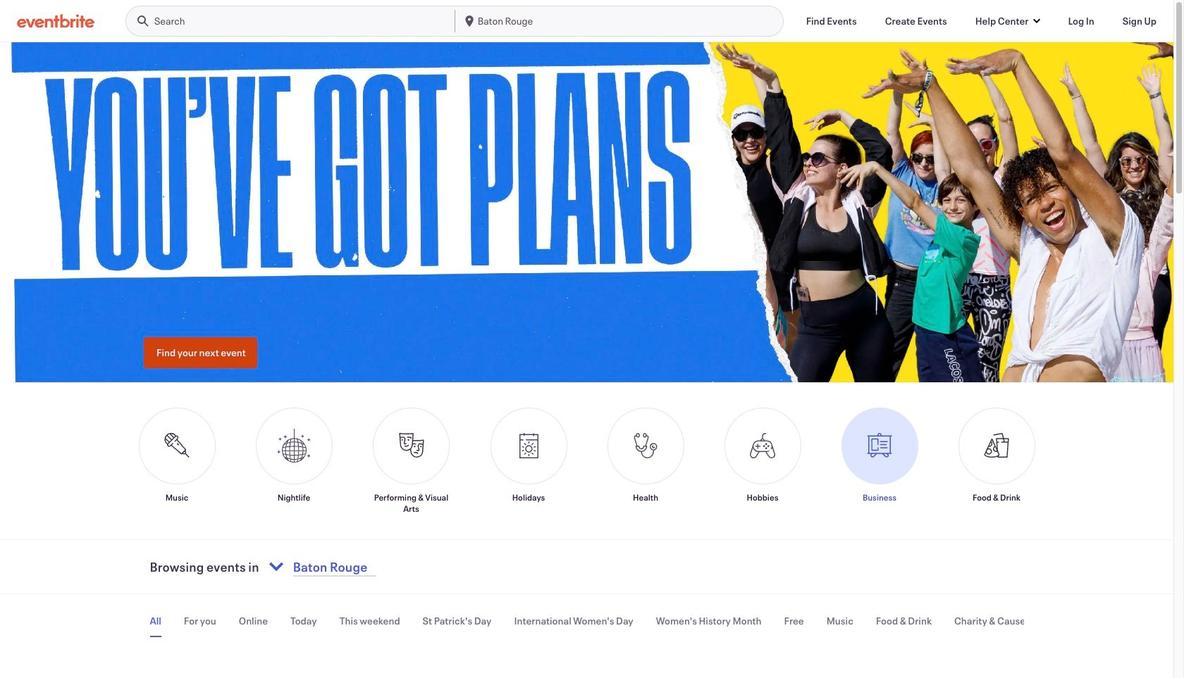 Task type: describe. For each thing, give the bounding box(es) containing it.
sign up element
[[1123, 14, 1157, 28]]

homepage header image
[[0, 42, 1184, 383]]



Task type: locate. For each thing, give the bounding box(es) containing it.
None text field
[[289, 550, 469, 584]]

find events element
[[806, 14, 857, 28]]

log in element
[[1068, 14, 1095, 28]]

eventbrite image
[[17, 14, 94, 28]]

create events element
[[885, 14, 947, 28]]



Task type: vqa. For each thing, say whether or not it's contained in the screenshot.
Eventbrite Image
yes



